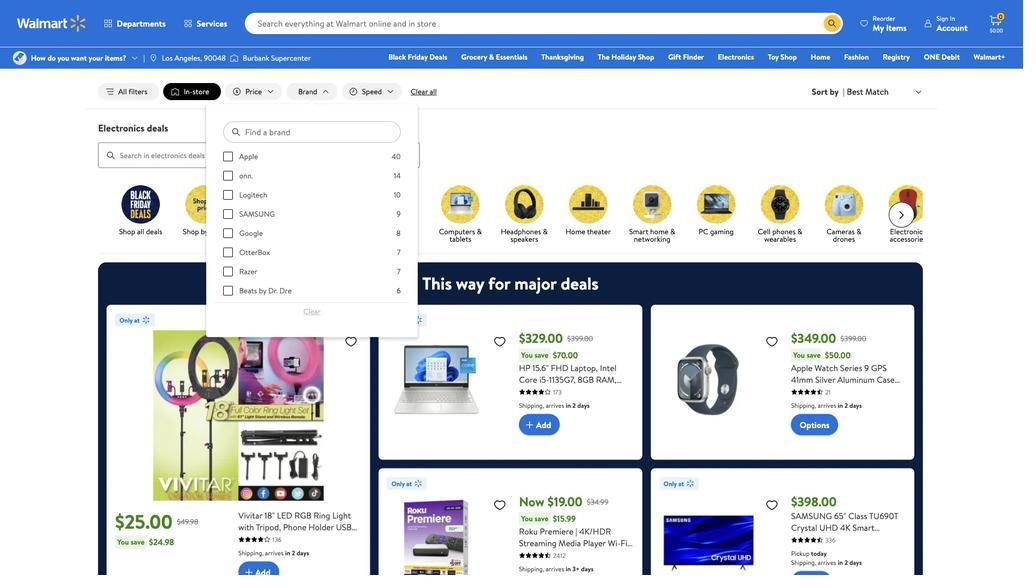 Task type: describe. For each thing, give the bounding box(es) containing it.
now
[[519, 494, 545, 511]]

0 horizontal spatial apple
[[239, 151, 258, 162]]

you for hp
[[522, 350, 533, 361]]

options link
[[792, 415, 839, 436]]

days for $349.00
[[850, 401, 863, 410]]

11
[[625, 386, 631, 398]]

clear for clear all
[[411, 86, 428, 97]]

 image for burbank supercenter
[[230, 53, 239, 63]]

0 horizontal spatial 9
[[397, 209, 401, 219]]

arrives inside $25.00 group
[[265, 549, 284, 558]]

epic
[[409, 6, 433, 24]]

save inside you save $24.98
[[131, 538, 145, 548]]

1135g7,
[[550, 374, 576, 386]]

apple inside 'you save $50.00 apple watch series 9 gps 41mm silver aluminum case with storm blue sport band - s/m'
[[792, 362, 813, 374]]

wearables
[[765, 234, 797, 244]]

by for shop
[[201, 226, 209, 237]]

days inside $25.00 group
[[297, 549, 309, 558]]

2 inside $349.00 group
[[845, 401, 849, 410]]

only inside $25.00 group
[[119, 316, 133, 325]]

phone
[[283, 522, 307, 534]]

21
[[826, 388, 831, 397]]

shipping, for $329.00
[[519, 401, 545, 410]]

$19.00
[[548, 494, 583, 511]]

arrives for $349.00
[[818, 401, 837, 410]]

you for roku
[[522, 514, 533, 525]]

toy
[[769, 52, 779, 62]]

the
[[598, 52, 610, 62]]

all
[[118, 86, 127, 97]]

best match
[[848, 86, 889, 98]]

filters
[[129, 86, 148, 97]]

in inside the pickup today shipping, arrives in 2 days
[[838, 559, 844, 568]]

ssd,
[[547, 386, 564, 398]]

walmart
[[255, 226, 282, 237]]

charging
[[239, 534, 272, 545]]

sign in to add to favorites list, hp 15.6" fhd laptop, intel core i5-1135g7, 8gb ram, 256gb ssd, silver, windows 11 home, 15-dy2795wm image
[[494, 335, 507, 349]]

vivitar
[[239, 510, 263, 522]]

shop by price
[[183, 226, 227, 237]]

ports,
[[274, 534, 296, 545]]

days for now
[[582, 565, 594, 574]]

next slide for chipmodulewithimages list image
[[889, 202, 915, 228]]

arrives inside the pickup today shipping, arrives in 2 days
[[818, 559, 837, 568]]

& for headphones
[[543, 226, 548, 237]]

home for home
[[811, 52, 831, 62]]

roku
[[519, 526, 538, 538]]

group containing apple
[[223, 151, 401, 535]]

shipping, arrives in 3+ days
[[519, 565, 594, 574]]

shop by price link
[[177, 185, 232, 238]]

class
[[849, 511, 868, 522]]

computers
[[439, 226, 475, 237]]

2 inside group
[[292, 549, 295, 558]]

accessories
[[890, 234, 927, 244]]

black friday deals
[[389, 52, 448, 62]]

& inside the cell phones & wearables
[[798, 226, 803, 237]]

with inside 'you save $50.00 apple watch series 9 gps 41mm silver aluminum case with storm blue sport band - s/m'
[[792, 386, 807, 398]]

shipping, for $349.00
[[792, 401, 817, 410]]

quantities.
[[402, 33, 430, 42]]

65"
[[835, 511, 847, 522]]

only for $349.00
[[664, 480, 677, 489]]

1 vertical spatial deals
[[146, 226, 162, 237]]

arrives for $329.00
[[546, 401, 565, 410]]

reorder
[[873, 14, 896, 23]]

one debit
[[925, 52, 961, 62]]

how do you want your items?
[[31, 53, 126, 63]]

in for $349.00
[[838, 401, 844, 410]]

in inside $25.00 group
[[285, 549, 290, 558]]

it!
[[599, 6, 611, 24]]

speed inside you save $15.99 roku premiere | 4k/hdr streaming media player wi-fi enabled with premium high speed hdmi cable and simple remote
[[519, 561, 542, 573]]

sort and filter section element
[[85, 75, 939, 109]]

by for beats
[[259, 286, 267, 296]]

deals inside 'search field'
[[147, 121, 168, 135]]

thanksgiving
[[542, 52, 584, 62]]

tvs image
[[378, 185, 416, 224]]

$399.00 for $329.00
[[568, 334, 594, 344]]

save for premiere
[[535, 514, 549, 525]]

networking
[[634, 234, 671, 244]]

at for $329.00
[[407, 480, 412, 489]]

departments
[[117, 18, 166, 29]]

for
[[489, 272, 511, 296]]

you save $70.00 hp 15.6" fhd laptop, intel core i5-1135g7, 8gb ram, 256gb ssd, silver, windows 11 home, 15-dy2795wm
[[519, 350, 631, 409]]

shipping, arrives in 2 days for $349.00
[[792, 401, 863, 410]]

headphones & speakers
[[501, 226, 548, 244]]

tvs
[[391, 226, 402, 237]]

90048
[[204, 53, 226, 63]]

clear for clear
[[304, 307, 321, 317]]

shipping, arrives in 2 days inside $25.00 group
[[239, 549, 309, 558]]

pc gaming
[[699, 226, 734, 237]]

home theater link
[[561, 185, 616, 238]]

case
[[877, 374, 895, 386]]

you for apple
[[794, 350, 805, 361]]

gps
[[872, 362, 888, 374]]

items
[[887, 22, 907, 33]]

electronics accessories link
[[881, 185, 936, 245]]

smart home & networking
[[630, 226, 676, 244]]

phones
[[773, 226, 796, 237]]

today
[[812, 550, 827, 559]]

beats
[[239, 286, 257, 296]]

2 inside the pickup today shipping, arrives in 2 days
[[845, 559, 849, 568]]

do
[[48, 53, 56, 63]]

ring
[[314, 510, 331, 522]]

smart inside smart home & networking
[[630, 226, 649, 237]]

wi-
[[608, 538, 621, 550]]

be
[[588, 33, 594, 42]]

cell
[[758, 226, 771, 237]]

reorder my items
[[873, 14, 907, 33]]

electronics for electronics accessories
[[891, 226, 927, 237]]

$24.98
[[149, 537, 174, 549]]

$70.00
[[553, 350, 578, 362]]

electronics accessories image
[[889, 185, 928, 224]]

fashion
[[845, 52, 870, 62]]

aluminum
[[838, 374, 875, 386]]

gifts.
[[505, 6, 534, 24]]

black friday deals link
[[384, 51, 453, 63]]

search icon image
[[829, 19, 837, 28]]

shop inside the holiday shop link
[[638, 52, 655, 62]]

 image for los angeles, 90048
[[149, 54, 158, 62]]

blue
[[834, 386, 851, 398]]

arrives for now $19.00
[[546, 565, 565, 574]]

one
[[925, 52, 941, 62]]

in
[[951, 14, 956, 23]]

walmart+ link
[[970, 51, 1011, 63]]

shop inside toy shop link
[[781, 52, 798, 62]]

2412
[[554, 552, 566, 561]]

shop all deals image
[[122, 185, 160, 224]]

in-store button
[[164, 83, 221, 100]]

shop inside shop all deals link
[[119, 226, 135, 237]]

in-
[[621, 33, 628, 42]]

cell phones and wearables image
[[761, 185, 800, 224]]

essentials
[[496, 52, 528, 62]]

fhd
[[551, 362, 569, 374]]

drones
[[834, 234, 856, 244]]

save for watch
[[807, 350, 821, 361]]

core
[[519, 374, 538, 386]]

grocery & essentials link
[[457, 51, 533, 63]]

$398.00 group
[[660, 478, 907, 576]]

electronics link
[[714, 51, 759, 63]]

gift finder
[[669, 52, 705, 62]]

options
[[800, 419, 830, 431]]

burbank
[[243, 53, 270, 63]]

add
[[536, 419, 552, 431]]

shop inside shop by price link
[[183, 226, 199, 237]]

Electronics deals search field
[[85, 121, 939, 168]]

your
[[89, 53, 103, 63]]

Search in electronics deals search field
[[98, 143, 420, 168]]

$399.00 for $349.00
[[841, 334, 867, 344]]

only for $329.00
[[392, 480, 405, 489]]

tvs link
[[369, 185, 424, 238]]

$349.00 group
[[660, 314, 907, 452]]

$25.00 group
[[115, 314, 362, 576]]

miss
[[571, 6, 596, 24]]

simple
[[607, 561, 632, 573]]

all for shop
[[137, 226, 144, 237]]



Task type: vqa. For each thing, say whether or not it's contained in the screenshot.
the save
yes



Task type: locate. For each thing, give the bounding box(es) containing it.
arrives down 173
[[546, 401, 565, 410]]

& inside 'computers & tablets'
[[477, 226, 482, 237]]

save down "$349.00"
[[807, 350, 821, 361]]

sign in account
[[937, 14, 968, 33]]

1 horizontal spatial remote
[[519, 573, 549, 576]]

and right ports,
[[298, 534, 311, 545]]

shipping, arrives in 2 days down 173
[[519, 401, 590, 410]]

2 right 'today'
[[845, 559, 849, 568]]

1 horizontal spatial clear
[[411, 86, 428, 97]]

shipping, inside $329.00 group
[[519, 401, 545, 410]]

search image
[[107, 151, 115, 160]]

only at inside the "now $19.00" group
[[392, 480, 412, 489]]

by inside 'sort and filter section' element
[[830, 86, 839, 98]]

by right sort
[[830, 86, 839, 98]]

0 vertical spatial |
[[143, 53, 145, 63]]

you down $25.00
[[117, 538, 129, 548]]

& right tablets
[[477, 226, 482, 237]]

$398.00
[[792, 494, 837, 511]]

electronics left the toy
[[718, 52, 755, 62]]

0 horizontal spatial and
[[298, 534, 311, 545]]

clear
[[411, 86, 428, 97], [304, 307, 321, 317]]

only inside $398.00 group
[[664, 480, 677, 489]]

shipping, down television
[[792, 559, 817, 568]]

you inside 'you save $50.00 apple watch series 9 gps 41mm silver aluminum case with storm blue sport band - s/m'
[[794, 350, 805, 361]]

| left los in the top of the page
[[143, 53, 145, 63]]

shipping, inside the pickup today shipping, arrives in 2 days
[[792, 559, 817, 568]]

0 horizontal spatial shipping, arrives in 2 days
[[239, 549, 309, 558]]

add to cart image down home,
[[524, 419, 536, 432]]

0 horizontal spatial with
[[239, 522, 254, 534]]

speed left clear all
[[362, 86, 382, 97]]

samsung up television
[[792, 511, 833, 522]]

at
[[134, 316, 140, 325], [407, 480, 412, 489], [679, 480, 684, 489]]

0 horizontal spatial  image
[[149, 54, 158, 62]]

1 horizontal spatial -
[[896, 386, 899, 398]]

 image right 90048
[[230, 53, 239, 63]]

only
[[119, 316, 133, 325], [392, 480, 405, 489], [664, 480, 677, 489]]

0 horizontal spatial |
[[143, 53, 145, 63]]

2 vertical spatial |
[[576, 526, 578, 538]]

$399.00 up $50.00
[[841, 334, 867, 344]]

sign in to add to favorites list, samsung 65" class tu690t crystal uhd 4k smart television - un65tu690tfxza image
[[766, 499, 779, 512]]

1 horizontal spatial and
[[592, 561, 605, 573]]

- right band
[[896, 386, 899, 398]]

1 horizontal spatial smart
[[853, 522, 875, 534]]

2 horizontal spatial only at
[[664, 480, 684, 489]]

1 vertical spatial with
[[239, 522, 254, 534]]

home theater image
[[570, 185, 608, 224]]

1 horizontal spatial shipping, arrives in 2 days
[[519, 401, 590, 410]]

you up roku
[[522, 514, 533, 525]]

2 horizontal spatial shipping, arrives in 2 days
[[792, 401, 863, 410]]

1 horizontal spatial samsung
[[792, 511, 833, 522]]

0 horizontal spatial speed
[[362, 86, 382, 97]]

sign in to add to favorites list, vivitar 18" led rgb ring light with tripod, phone holder usb charging ports, and wireless remote image
[[345, 335, 358, 349]]

1 vertical spatial -
[[829, 534, 833, 546]]

2 horizontal spatial |
[[844, 86, 845, 98]]

15-
[[546, 398, 557, 409]]

shipping, inside the "now $19.00" group
[[519, 565, 545, 574]]

save down $25.00
[[131, 538, 145, 548]]

black
[[389, 52, 406, 62]]

& inside smart home & networking
[[671, 226, 676, 237]]

1 vertical spatial remote
[[519, 573, 549, 576]]

electronics up search image
[[98, 121, 145, 135]]

holiday
[[612, 52, 637, 62]]

best match button
[[845, 85, 926, 99]]

finder
[[683, 52, 705, 62]]

arrives down '2412'
[[546, 565, 565, 574]]

deals down the shop all deals image
[[146, 226, 162, 237]]

| left best
[[844, 86, 845, 98]]

and right cable
[[592, 561, 605, 573]]

0 horizontal spatial smart
[[630, 226, 649, 237]]

6
[[397, 286, 401, 296]]

ram,
[[596, 374, 617, 386]]

razer
[[239, 267, 258, 277]]

336
[[826, 536, 836, 545]]

Find a brand search field
[[223, 122, 401, 143]]

premium
[[569, 550, 602, 561]]

 image
[[230, 53, 239, 63], [149, 54, 158, 62]]

1 vertical spatial add to cart image
[[243, 567, 256, 576]]

$399.00 up $70.00
[[568, 334, 594, 344]]

you down "$349.00"
[[794, 350, 805, 361]]

save inside you save $70.00 hp 15.6" fhd laptop, intel core i5-1135g7, 8gb ram, 256gb ssd, silver, windows 11 home, 15-dy2795wm
[[535, 350, 549, 361]]

at inside $25.00 group
[[134, 316, 140, 325]]

arrives down 21 on the bottom right of the page
[[818, 401, 837, 410]]

arrives down 336
[[818, 559, 837, 568]]

remote inside vivitar 18" led rgb ring light with tripod, phone holder usb charging ports, and wireless remote
[[239, 545, 268, 557]]

2 vertical spatial with
[[551, 550, 567, 561]]

1 vertical spatial 9
[[865, 362, 870, 374]]

2 down blue
[[845, 401, 849, 410]]

None checkbox
[[223, 171, 233, 181], [223, 190, 233, 200], [223, 229, 233, 238], [223, 267, 233, 277], [223, 286, 233, 296], [223, 171, 233, 181], [223, 190, 233, 200], [223, 229, 233, 238], [223, 267, 233, 277], [223, 286, 233, 296]]

last.
[[472, 33, 483, 42]]

shop left price
[[183, 226, 199, 237]]

2 horizontal spatial by
[[830, 86, 839, 98]]

days right 3+
[[582, 565, 594, 574]]

clear inside button
[[304, 307, 321, 317]]

walmart image
[[17, 15, 86, 32]]

electronics inside 'search field'
[[98, 121, 145, 135]]

0 horizontal spatial -
[[829, 534, 833, 546]]

add button
[[519, 415, 560, 436]]

google
[[239, 228, 263, 239]]

remote down enabled
[[519, 573, 549, 576]]

all down "deals"
[[430, 86, 437, 97]]

2 vertical spatial by
[[259, 286, 267, 296]]

cameras
[[827, 226, 855, 237]]

save inside you save $15.99 roku premiere | 4k/hdr streaming media player wi-fi enabled with premium high speed hdmi cable and simple remote
[[535, 514, 549, 525]]

1 vertical spatial and
[[592, 561, 605, 573]]

supercenter
[[271, 53, 311, 63]]

2 horizontal spatial at
[[679, 480, 684, 489]]

0 vertical spatial -
[[896, 386, 899, 398]]

high
[[604, 550, 621, 561]]

1 vertical spatial by
[[201, 226, 209, 237]]

apple up onn.
[[239, 151, 258, 162]]

0 horizontal spatial only at
[[119, 316, 140, 325]]

dre
[[280, 286, 292, 296]]

computers & tablets link
[[433, 185, 488, 245]]

0 vertical spatial samsung
[[239, 209, 275, 219]]

0 vertical spatial all
[[430, 86, 437, 97]]

shipping, arrives in 2 days inside $349.00 group
[[792, 401, 863, 410]]

you up hp
[[522, 350, 533, 361]]

0 vertical spatial 7
[[397, 247, 401, 258]]

shipping, arrives in 2 days down 21 on the bottom right of the page
[[792, 401, 863, 410]]

clear all button
[[407, 83, 441, 100]]

thanksgiving link
[[537, 51, 589, 63]]

$398.00 samsung 65" class tu690t crystal uhd 4k smart television - un65tu690tfxza
[[792, 494, 906, 546]]

sign
[[937, 14, 949, 23]]

uhd
[[820, 522, 839, 534]]

0 vertical spatial remote
[[239, 545, 268, 557]]

0 horizontal spatial all
[[137, 226, 144, 237]]

-
[[896, 386, 899, 398], [829, 534, 833, 546]]

apple left watch
[[792, 362, 813, 374]]

group
[[223, 151, 401, 535]]

in for now $19.00
[[566, 565, 571, 574]]

0 vertical spatial deals
[[147, 121, 168, 135]]

in inside the "now $19.00" group
[[566, 565, 571, 574]]

this way for major deals
[[423, 272, 599, 296]]

los angeles, 90048
[[162, 53, 226, 63]]

7 up 6
[[397, 267, 401, 277]]

computers and tablets image
[[442, 185, 480, 224]]

storm
[[810, 386, 832, 398]]

- left 4k
[[829, 534, 833, 546]]

0 vertical spatial add to cart image
[[524, 419, 536, 432]]

& for computers
[[477, 226, 482, 237]]

only at inside $25.00 group
[[119, 316, 140, 325]]

0 vertical spatial apple
[[239, 151, 258, 162]]

shipping, inside $25.00 group
[[239, 549, 264, 558]]

you
[[58, 53, 69, 63]]

1 vertical spatial 7
[[397, 267, 401, 277]]

1 horizontal spatial $399.00
[[841, 334, 867, 344]]

1 horizontal spatial with
[[551, 550, 567, 561]]

1 horizontal spatial apple
[[792, 362, 813, 374]]

you inside you save $70.00 hp 15.6" fhd laptop, intel core i5-1135g7, 8gb ram, 256gb ssd, silver, windows 11 home, 15-dy2795wm
[[522, 350, 533, 361]]

173
[[554, 388, 562, 397]]

smart inside $398.00 samsung 65" class tu690t crystal uhd 4k smart television - un65tu690tfxza
[[853, 522, 875, 534]]

save up roku
[[535, 514, 549, 525]]

$399.00 inside "$349.00 $399.00"
[[841, 334, 867, 344]]

shipping, down 256gb
[[519, 401, 545, 410]]

& right the home
[[671, 226, 676, 237]]

grocery
[[462, 52, 488, 62]]

speed
[[362, 86, 382, 97], [519, 561, 542, 573]]

 image left los in the top of the page
[[149, 54, 158, 62]]

0 vertical spatial smart
[[630, 226, 649, 237]]

headphones and speakers image
[[506, 185, 544, 224]]

only at inside $398.00 group
[[664, 480, 684, 489]]

remote down tripod,
[[239, 545, 268, 557]]

by left price
[[201, 226, 209, 237]]

0 vertical spatial electronics
[[718, 52, 755, 62]]

deals
[[147, 121, 168, 135], [146, 226, 162, 237], [561, 272, 599, 296]]

& for grocery
[[489, 52, 494, 62]]

speed inside dropdown button
[[362, 86, 382, 97]]

0 horizontal spatial samsung
[[239, 209, 275, 219]]

at inside the "now $19.00" group
[[407, 480, 412, 489]]

with up 'shipping, arrives in 3+ days'
[[551, 550, 567, 561]]

0 horizontal spatial home
[[566, 226, 586, 237]]

restored
[[254, 234, 283, 244]]

& right grocery
[[489, 52, 494, 62]]

only at for $349.00
[[664, 480, 684, 489]]

shop right the toy
[[781, 52, 798, 62]]

& inside headphones & speakers
[[543, 226, 548, 237]]

0 vertical spatial home
[[811, 52, 831, 62]]

- inside 'you save $50.00 apple watch series 9 gps 41mm silver aluminum case with storm blue sport band - s/m'
[[896, 386, 899, 398]]

shipping, down enabled
[[519, 565, 545, 574]]

7 for otterbox
[[397, 247, 401, 258]]

walmart restored image
[[250, 185, 288, 224]]

0 horizontal spatial electronics
[[98, 121, 145, 135]]

dr.
[[268, 286, 278, 296]]

way
[[456, 272, 485, 296]]

you save $50.00 apple watch series 9 gps 41mm silver aluminum case with storm blue sport band - s/m
[[792, 350, 899, 409]]

shipping, arrives in 2 days down 136
[[239, 549, 309, 558]]

arrives inside $329.00 group
[[546, 401, 565, 410]]

days down "sport"
[[850, 401, 863, 410]]

i5-
[[540, 374, 550, 386]]

1 7 from the top
[[397, 247, 401, 258]]

0 vertical spatial clear
[[411, 86, 428, 97]]

2 down silver,
[[573, 401, 576, 410]]

only at for $329.00
[[392, 480, 412, 489]]

 image
[[13, 51, 27, 65]]

& for cameras
[[857, 226, 862, 237]]

days inside $349.00 group
[[850, 401, 863, 410]]

cameras and drones image
[[825, 185, 864, 224]]

pc
[[699, 226, 709, 237]]

arrives down 136
[[265, 549, 284, 558]]

by for sort
[[830, 86, 839, 98]]

& right speakers
[[543, 226, 548, 237]]

in for $329.00
[[566, 401, 571, 410]]

0 vertical spatial by
[[830, 86, 839, 98]]

while
[[432, 33, 447, 42]]

electronics for electronics
[[718, 52, 755, 62]]

Search search field
[[245, 13, 844, 34]]

7 down 8
[[397, 247, 401, 258]]

arrives inside $349.00 group
[[818, 401, 837, 410]]

at inside $398.00 group
[[679, 480, 684, 489]]

1 horizontal spatial at
[[407, 480, 412, 489]]

shipping, arrives in 2 days for $329.00
[[519, 401, 590, 410]]

|
[[143, 53, 145, 63], [844, 86, 845, 98], [576, 526, 578, 538]]

and inside vivitar 18" led rgb ring light with tripod, phone holder usb charging ports, and wireless remote
[[298, 534, 311, 545]]

speed down streaming
[[519, 561, 542, 573]]

deals right "major"
[[561, 272, 599, 296]]

want
[[71, 53, 87, 63]]

1 horizontal spatial speed
[[519, 561, 542, 573]]

$399.00
[[568, 334, 594, 344], [841, 334, 867, 344]]

1 vertical spatial home
[[566, 226, 586, 237]]

limited
[[380, 33, 401, 42]]

1 vertical spatial speed
[[519, 561, 542, 573]]

- inside $398.00 samsung 65" class tu690t crystal uhd 4k smart television - un65tu690tfxza
[[829, 534, 833, 546]]

samsung inside $398.00 samsung 65" class tu690t crystal uhd 4k smart television - un65tu690tfxza
[[792, 511, 833, 522]]

home
[[651, 226, 669, 237]]

0 vertical spatial speed
[[362, 86, 382, 97]]

all inside button
[[430, 86, 437, 97]]

deals down filters
[[147, 121, 168, 135]]

add to cart image inside add button
[[524, 419, 536, 432]]

$329.00 group
[[387, 314, 634, 452]]

1 vertical spatial smart
[[853, 522, 875, 534]]

usb
[[336, 522, 352, 534]]

only inside the "now $19.00" group
[[392, 480, 405, 489]]

0 horizontal spatial at
[[134, 316, 140, 325]]

shipping, inside $349.00 group
[[792, 401, 817, 410]]

sign in to add to favorites list, roku premiere | 4k/hdr streaming media player wi-fi enabled with premium high speed hdmi cable and simple remote image
[[494, 499, 507, 512]]

sign in to add to favorites list, apple watch series 9 gps 41mm silver aluminum case with storm blue sport band - s/m image
[[766, 335, 779, 349]]

smart right 4k
[[853, 522, 875, 534]]

1 horizontal spatial electronics
[[718, 52, 755, 62]]

clear inside button
[[411, 86, 428, 97]]

&
[[489, 52, 494, 62], [477, 226, 482, 237], [543, 226, 548, 237], [671, 226, 676, 237], [798, 226, 803, 237], [857, 226, 862, 237]]

samsung down the logitech
[[239, 209, 275, 219]]

watch
[[815, 362, 839, 374]]

brand
[[298, 86, 317, 97]]

0 horizontal spatial by
[[201, 226, 209, 237]]

1 horizontal spatial  image
[[230, 53, 239, 63]]

days down "phone"
[[297, 549, 309, 558]]

pickup today shipping, arrives in 2 days
[[792, 550, 863, 568]]

1 horizontal spatial by
[[259, 286, 267, 296]]

in right 'today'
[[838, 559, 844, 568]]

2 $399.00 from the left
[[841, 334, 867, 344]]

registry
[[883, 52, 911, 62]]

select
[[528, 33, 546, 42]]

home left theater
[[566, 226, 586, 237]]

Walmart Site-Wide search field
[[245, 13, 844, 34]]

at for $349.00
[[679, 480, 684, 489]]

1 horizontal spatial home
[[811, 52, 831, 62]]

in inside $329.00 group
[[566, 401, 571, 410]]

2 horizontal spatial only
[[664, 480, 677, 489]]

tu690t
[[870, 511, 899, 522]]

shipping, arrives in 2 days inside $329.00 group
[[519, 401, 590, 410]]

friday
[[408, 52, 428, 62]]

with left tripod,
[[239, 522, 254, 534]]

in down blue
[[838, 401, 844, 410]]

you inside you save $15.99 roku premiere | 4k/hdr streaming media player wi-fi enabled with premium high speed hdmi cable and simple remote
[[522, 514, 533, 525]]

pc gaming image
[[697, 185, 736, 224]]

electronics for electronics deals
[[98, 121, 145, 135]]

smart home and networking image
[[634, 185, 672, 224]]

home for home theater
[[566, 226, 586, 237]]

shipping, for now $19.00
[[519, 565, 545, 574]]

home up sort
[[811, 52, 831, 62]]

by left "dr."
[[259, 286, 267, 296]]

& inside cameras & drones
[[857, 226, 862, 237]]

days inside $329.00 group
[[578, 401, 590, 410]]

and inside you save $15.99 roku premiere | 4k/hdr streaming media player wi-fi enabled with premium high speed hdmi cable and simple remote
[[592, 561, 605, 573]]

add to cart image down charging
[[243, 567, 256, 576]]

in down silver,
[[566, 401, 571, 410]]

shop down the shop all deals image
[[119, 226, 135, 237]]

now $19.00 group
[[387, 478, 634, 576]]

in left 3+
[[566, 565, 571, 574]]

electronics inside electronics accessories
[[891, 226, 927, 237]]

9 up tvs at the left of the page
[[397, 209, 401, 219]]

1 horizontal spatial all
[[430, 86, 437, 97]]

save
[[535, 350, 549, 361], [807, 350, 821, 361], [535, 514, 549, 525], [131, 538, 145, 548]]

2 inside group
[[573, 401, 576, 410]]

2
[[573, 401, 576, 410], [845, 401, 849, 410], [292, 549, 295, 558], [845, 559, 849, 568]]

samsung inside group
[[239, 209, 275, 219]]

led
[[277, 510, 293, 522]]

2 vertical spatial deals
[[561, 272, 599, 296]]

1 vertical spatial apple
[[792, 362, 813, 374]]

$329.00 $399.00
[[519, 330, 594, 348]]

1 vertical spatial electronics
[[98, 121, 145, 135]]

windows
[[590, 386, 623, 398]]

premiere
[[540, 526, 574, 538]]

2 horizontal spatial with
[[792, 386, 807, 398]]

days inside the "now $19.00" group
[[582, 565, 594, 574]]

registry link
[[879, 51, 915, 63]]

save inside 'you save $50.00 apple watch series 9 gps 41mm silver aluminum case with storm blue sport band - s/m'
[[807, 350, 821, 361]]

electronics deals
[[98, 121, 168, 135]]

& right the phones on the top of page
[[798, 226, 803, 237]]

256gb
[[519, 386, 545, 398]]

1 $399.00 from the left
[[568, 334, 594, 344]]

2 7 from the top
[[397, 267, 401, 277]]

0 vertical spatial 9
[[397, 209, 401, 219]]

how
[[31, 53, 46, 63]]

0 vertical spatial and
[[298, 534, 311, 545]]

days down silver,
[[578, 401, 590, 410]]

arrives inside the "now $19.00" group
[[546, 565, 565, 574]]

debit
[[942, 52, 961, 62]]

by
[[830, 86, 839, 98], [201, 226, 209, 237], [259, 286, 267, 296]]

add to cart image
[[524, 419, 536, 432], [243, 567, 256, 576]]

save for 15.6"
[[535, 350, 549, 361]]

1 horizontal spatial only
[[392, 480, 405, 489]]

$349.00
[[792, 330, 837, 348]]

| inside 'sort and filter section' element
[[844, 86, 845, 98]]

remote inside you save $15.99 roku premiere | 4k/hdr streaming media player wi-fi enabled with premium high speed hdmi cable and simple remote
[[519, 573, 549, 576]]

shop by price image
[[186, 185, 224, 224]]

0 horizontal spatial only
[[119, 316, 133, 325]]

| down $15.99
[[576, 526, 578, 538]]

9 left gps
[[865, 362, 870, 374]]

4k/hdr
[[580, 526, 612, 538]]

& right drones
[[857, 226, 862, 237]]

0 horizontal spatial clear
[[304, 307, 321, 317]]

in inside $349.00 group
[[838, 401, 844, 410]]

all down the shop all deals image
[[137, 226, 144, 237]]

9 inside 'you save $50.00 apple watch series 9 gps 41mm silver aluminum case with storm blue sport band - s/m'
[[865, 362, 870, 374]]

pc gaming link
[[689, 185, 744, 238]]

match
[[866, 86, 889, 98]]

all for clear
[[430, 86, 437, 97]]

smart left the home
[[630, 226, 649, 237]]

shop down store.
[[638, 52, 655, 62]]

with inside you save $15.99 roku premiere | 4k/hdr streaming media player wi-fi enabled with premium high speed hdmi cable and simple remote
[[551, 550, 567, 561]]

vivitar 18" led rgb ring light with tripod, phone holder usb charging ports, and wireless remote
[[239, 510, 352, 557]]

2 horizontal spatial electronics
[[891, 226, 927, 237]]

$399.00 inside $329.00 $399.00
[[568, 334, 594, 344]]

1 horizontal spatial 9
[[865, 362, 870, 374]]

with left storm
[[792, 386, 807, 398]]

& inside grocery & essentials link
[[489, 52, 494, 62]]

gaming
[[711, 226, 734, 237]]

days inside the pickup today shipping, arrives in 2 days
[[850, 559, 863, 568]]

in down ports,
[[285, 549, 290, 558]]

None checkbox
[[223, 152, 233, 162], [223, 210, 233, 219], [223, 248, 233, 258], [223, 152, 233, 162], [223, 210, 233, 219], [223, 248, 233, 258]]

0 vertical spatial with
[[792, 386, 807, 398]]

you inside you save $24.98
[[117, 538, 129, 548]]

brand button
[[287, 83, 338, 100]]

gift finder link
[[664, 51, 709, 63]]

shipping, down storm
[[792, 401, 817, 410]]

you save $15.99 roku premiere | 4k/hdr streaming media player wi-fi enabled with premium high speed hdmi cable and simple remote
[[519, 514, 632, 576]]

18"
[[265, 510, 275, 522]]

1 vertical spatial all
[[137, 226, 144, 237]]

1 vertical spatial |
[[844, 86, 845, 98]]

1 vertical spatial samsung
[[792, 511, 833, 522]]

headphones
[[501, 226, 541, 237]]

0 horizontal spatial $399.00
[[568, 334, 594, 344]]

only at
[[119, 316, 140, 325], [392, 480, 412, 489], [664, 480, 684, 489]]

shipping, down charging
[[239, 549, 264, 558]]

days down un65tu690tfxza
[[850, 559, 863, 568]]

0 horizontal spatial remote
[[239, 545, 268, 557]]

home,
[[519, 398, 544, 409]]

electronics down "electronics accessories" image
[[891, 226, 927, 237]]

days for $329.00
[[578, 401, 590, 410]]

0 horizontal spatial add to cart image
[[243, 567, 256, 576]]

by inside group
[[259, 286, 267, 296]]

1 horizontal spatial only at
[[392, 480, 412, 489]]

shipping, arrives in 2 days
[[519, 401, 590, 410], [792, 401, 863, 410], [239, 549, 309, 558]]

7 for razer
[[397, 267, 401, 277]]

with inside vivitar 18" led rgb ring light with tripod, phone holder usb charging ports, and wireless remote
[[239, 522, 254, 534]]

1 horizontal spatial add to cart image
[[524, 419, 536, 432]]

2 vertical spatial electronics
[[891, 226, 927, 237]]

| inside you save $15.99 roku premiere | 4k/hdr streaming media player wi-fi enabled with premium high speed hdmi cable and simple remote
[[576, 526, 578, 538]]

save up 15.6"
[[535, 350, 549, 361]]

2 down ports,
[[292, 549, 295, 558]]

1 vertical spatial clear
[[304, 307, 321, 317]]

1 horizontal spatial |
[[576, 526, 578, 538]]

40
[[392, 151, 401, 162]]



